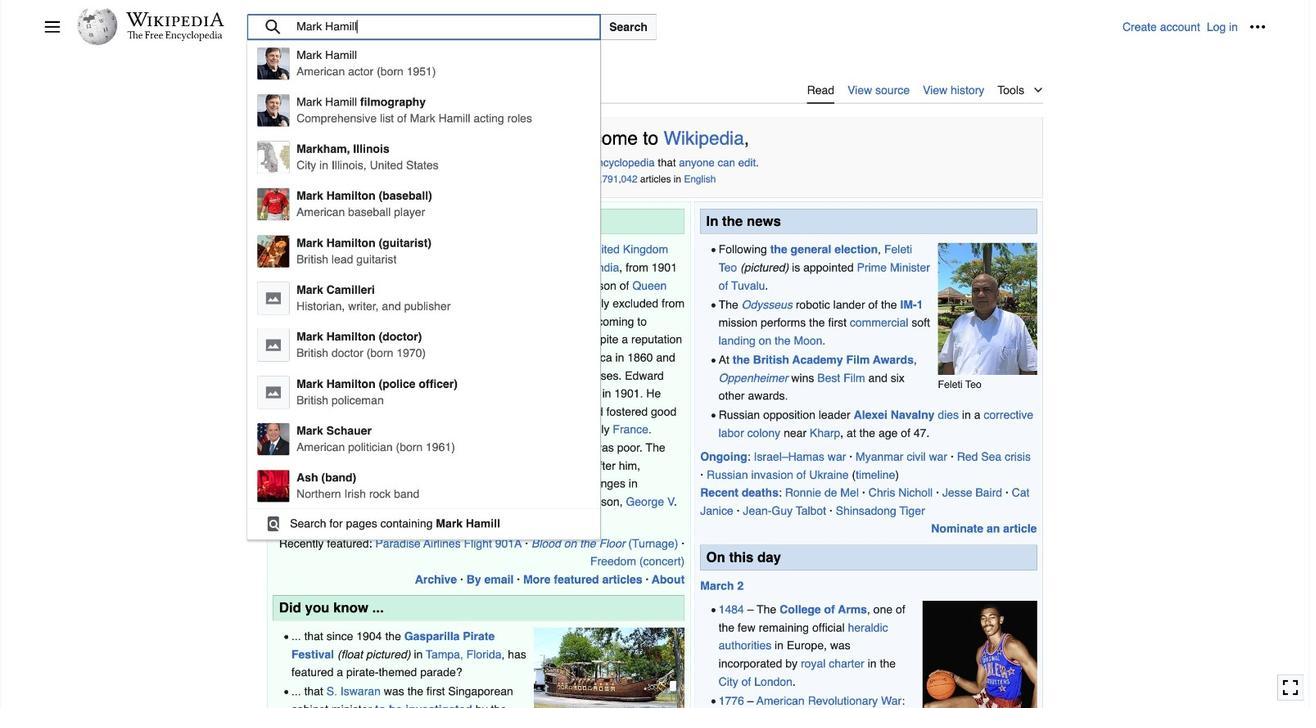 Task type: describe. For each thing, give the bounding box(es) containing it.
log in and more options image
[[1250, 19, 1267, 35]]

float at the gasparilla pirate festival image
[[534, 628, 685, 709]]

search results list box
[[248, 41, 601, 539]]

wikipedia image
[[126, 12, 224, 27]]

Search Wikipedia search field
[[247, 14, 601, 40]]

feleti teo in 2016 image
[[938, 243, 1038, 375]]

fullscreen image
[[1283, 680, 1299, 696]]



Task type: locate. For each thing, give the bounding box(es) containing it.
menu image
[[44, 19, 61, 35]]

main content
[[44, 74, 1267, 709]]

personal tools navigation
[[1123, 14, 1272, 40]]

the free encyclopedia image
[[127, 31, 223, 42]]

edward vii image
[[273, 247, 365, 389]]

wilt chamberlain image
[[923, 601, 1038, 709]]

None search field
[[247, 14, 1123, 541]]



Task type: vqa. For each thing, say whether or not it's contained in the screenshot.
Asperula inside Binomial name Asperula cynanchica L.
no



